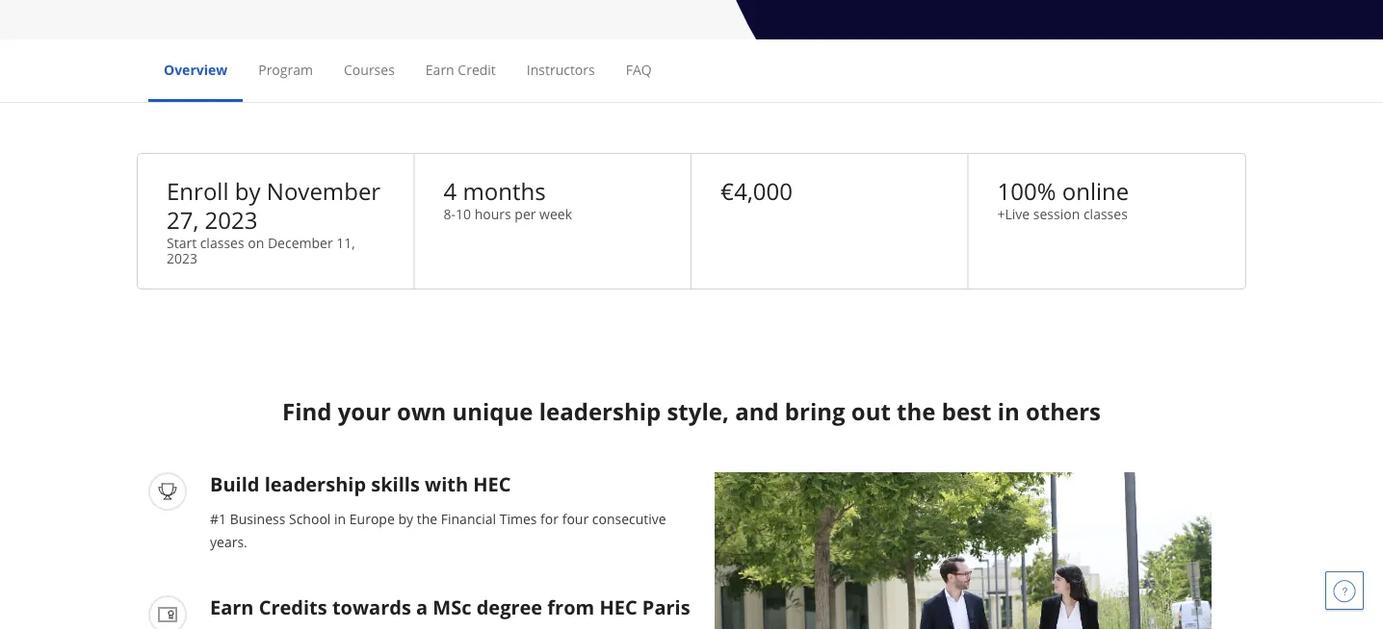 Task type: locate. For each thing, give the bounding box(es) containing it.
hec trust leadership banner image
[[715, 473, 1212, 630]]

earn credits towards a msc degree from hec paris
[[210, 594, 690, 621]]

27,
[[167, 205, 199, 236]]

with
[[425, 471, 468, 498]]

earn credit link
[[426, 60, 496, 79]]

1 vertical spatial earn
[[210, 594, 254, 621]]

classes right session
[[1084, 205, 1128, 223]]

1 horizontal spatial 2023
[[205, 205, 258, 236]]

on
[[248, 234, 264, 252]]

1 vertical spatial the
[[417, 510, 437, 528]]

hec
[[473, 471, 511, 498], [600, 594, 637, 621]]

in right the best
[[998, 396, 1020, 428]]

earn
[[426, 60, 454, 79], [210, 594, 254, 621]]

0 horizontal spatial in
[[334, 510, 346, 528]]

earn left the credit
[[426, 60, 454, 79]]

per
[[515, 205, 536, 223]]

in right school
[[334, 510, 346, 528]]

the right out on the right
[[897, 396, 936, 428]]

degree
[[477, 594, 543, 621]]

credits
[[259, 594, 327, 621]]

the inside #1 business school in europe by the financial times for four consecutive years.
[[417, 510, 437, 528]]

overview link
[[164, 60, 228, 79]]

earn left credits
[[210, 594, 254, 621]]

1 horizontal spatial classes
[[1084, 205, 1128, 223]]

1 horizontal spatial by
[[398, 510, 413, 528]]

instructors link
[[527, 60, 595, 79]]

by
[[235, 176, 261, 207], [398, 510, 413, 528]]

8-
[[444, 205, 456, 223]]

0 horizontal spatial earn
[[210, 594, 254, 621]]

for
[[541, 510, 559, 528]]

1 horizontal spatial in
[[998, 396, 1020, 428]]

earn for earn credit
[[426, 60, 454, 79]]

classes left on on the left of the page
[[200, 234, 244, 252]]

earn for earn credits towards a msc degree from hec paris
[[210, 594, 254, 621]]

1 vertical spatial in
[[334, 510, 346, 528]]

december
[[268, 234, 333, 252]]

by right europe
[[398, 510, 413, 528]]

hours
[[475, 205, 511, 223]]

build
[[210, 471, 260, 498]]

by right enroll on the left of page
[[235, 176, 261, 207]]

0 vertical spatial hec
[[473, 471, 511, 498]]

the
[[897, 396, 936, 428], [417, 510, 437, 528]]

credit
[[458, 60, 496, 79]]

0 vertical spatial classes
[[1084, 205, 1128, 223]]

1 vertical spatial by
[[398, 510, 413, 528]]

2023 down 27,
[[167, 249, 197, 267]]

1 vertical spatial 2023
[[167, 249, 197, 267]]

0 vertical spatial 2023
[[205, 205, 258, 236]]

program
[[258, 60, 313, 79]]

0 horizontal spatial by
[[235, 176, 261, 207]]

from
[[547, 594, 595, 621]]

1 horizontal spatial earn
[[426, 60, 454, 79]]

0 vertical spatial by
[[235, 176, 261, 207]]

courses link
[[344, 60, 395, 79]]

earn credit
[[426, 60, 496, 79]]

1 vertical spatial hec
[[600, 594, 637, 621]]

11,
[[336, 234, 355, 252]]

2023
[[205, 205, 258, 236], [167, 249, 197, 267]]

+live
[[997, 205, 1030, 223]]

1 vertical spatial classes
[[200, 234, 244, 252]]

find
[[282, 396, 332, 428]]

0 vertical spatial in
[[998, 396, 1020, 428]]

hec right from
[[600, 594, 637, 621]]

classes inside the 100% online +live session classes
[[1084, 205, 1128, 223]]

online
[[1062, 176, 1129, 207]]

in inside #1 business school in europe by the financial times for four consecutive years.
[[334, 510, 346, 528]]

school
[[289, 510, 331, 528]]

0 horizontal spatial the
[[417, 510, 437, 528]]

enroll by november 27, 2023 start classes on december 11, 2023
[[167, 176, 381, 267]]

0 vertical spatial the
[[897, 396, 936, 428]]

earn inside certificate menu element
[[426, 60, 454, 79]]

classes
[[1084, 205, 1128, 223], [200, 234, 244, 252]]

#1
[[210, 510, 226, 528]]

and
[[735, 396, 779, 428]]

0 vertical spatial earn
[[426, 60, 454, 79]]

100%
[[997, 176, 1056, 207]]

the down with
[[417, 510, 437, 528]]

hec up financial
[[473, 471, 511, 498]]

courses
[[344, 60, 395, 79]]

consecutive
[[592, 510, 666, 528]]

build leadership skills with hec
[[210, 471, 511, 498]]

skills
[[371, 471, 420, 498]]

0 horizontal spatial classes
[[200, 234, 244, 252]]

four
[[562, 510, 589, 528]]

0 vertical spatial leadership
[[539, 396, 661, 428]]

10
[[456, 205, 471, 223]]

1 vertical spatial leadership
[[265, 471, 366, 498]]

in
[[998, 396, 1020, 428], [334, 510, 346, 528]]

leadership
[[539, 396, 661, 428], [265, 471, 366, 498]]

2023 right 27,
[[205, 205, 258, 236]]

by inside #1 business school in europe by the financial times for four consecutive years.
[[398, 510, 413, 528]]

1 horizontal spatial hec
[[600, 594, 637, 621]]



Task type: describe. For each thing, give the bounding box(es) containing it.
program link
[[258, 60, 313, 79]]

1 horizontal spatial the
[[897, 396, 936, 428]]

session
[[1033, 205, 1080, 223]]

enroll
[[167, 176, 229, 207]]

classes inside enroll by november 27, 2023 start classes on december 11, 2023
[[200, 234, 244, 252]]

out
[[851, 396, 891, 428]]

november
[[267, 176, 381, 207]]

faq link
[[626, 60, 652, 79]]

others
[[1026, 396, 1101, 428]]

4
[[444, 176, 457, 207]]

months
[[463, 176, 546, 207]]

towards
[[332, 594, 411, 621]]

0 horizontal spatial hec
[[473, 471, 511, 498]]

faq
[[626, 60, 652, 79]]

europe
[[349, 510, 395, 528]]

#1 business school in europe by the financial times for four consecutive years.
[[210, 510, 666, 551]]

unique
[[452, 396, 533, 428]]

msc
[[433, 594, 472, 621]]

own
[[397, 396, 446, 428]]

week
[[540, 205, 572, 223]]

find your own unique leadership style, and bring out the best in others
[[282, 396, 1101, 428]]

start
[[167, 234, 197, 252]]

4 months 8-10 hours per week
[[444, 176, 572, 223]]

financial
[[441, 510, 496, 528]]

100% online +live session classes
[[997, 176, 1129, 223]]

overview
[[164, 60, 228, 79]]

instructors
[[527, 60, 595, 79]]

paris
[[642, 594, 690, 621]]

by inside enroll by november 27, 2023 start classes on december 11, 2023
[[235, 176, 261, 207]]

certificate menu element
[[148, 39, 1235, 102]]

your
[[338, 396, 391, 428]]

times
[[500, 510, 537, 528]]

bring
[[785, 396, 845, 428]]

0 horizontal spatial leadership
[[265, 471, 366, 498]]

help center image
[[1333, 580, 1356, 603]]

years.
[[210, 533, 247, 551]]

€4,000
[[721, 176, 793, 207]]

best
[[942, 396, 992, 428]]

style,
[[667, 396, 729, 428]]

business
[[230, 510, 285, 528]]

0 horizontal spatial 2023
[[167, 249, 197, 267]]

a
[[416, 594, 428, 621]]

1 horizontal spatial leadership
[[539, 396, 661, 428]]



Task type: vqa. For each thing, say whether or not it's contained in the screenshot.
the top coursera
no



